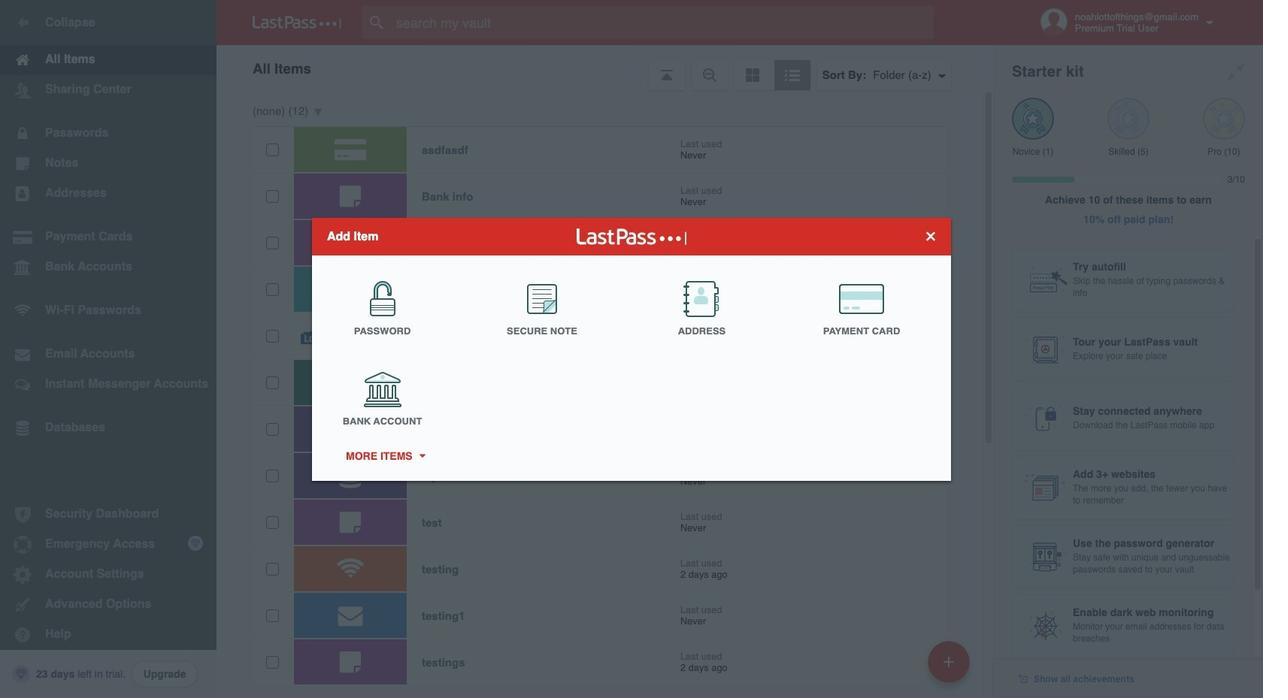 Task type: locate. For each thing, give the bounding box(es) containing it.
main navigation navigation
[[0, 0, 217, 698]]

caret right image
[[417, 454, 427, 458]]

dialog
[[312, 218, 951, 481]]

search my vault text field
[[362, 6, 963, 39]]

Search search field
[[362, 6, 963, 39]]

new item image
[[944, 657, 954, 667]]



Task type: vqa. For each thing, say whether or not it's contained in the screenshot.
VAULT OPTIONS navigation on the top of page
yes



Task type: describe. For each thing, give the bounding box(es) containing it.
vault options navigation
[[217, 45, 994, 90]]

lastpass image
[[253, 16, 341, 29]]

new item navigation
[[923, 637, 979, 698]]



